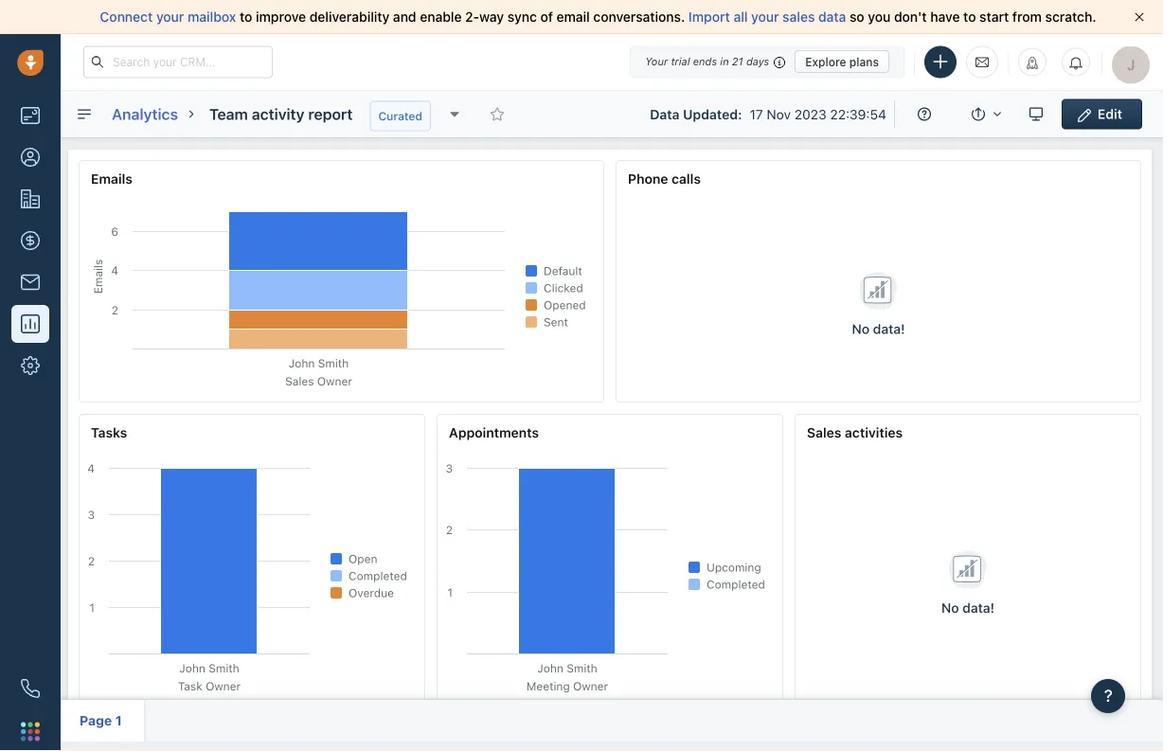 Task type: locate. For each thing, give the bounding box(es) containing it.
your
[[645, 55, 668, 68]]

your trial ends in 21 days
[[645, 55, 769, 68]]

days
[[746, 55, 769, 68]]

improve
[[256, 9, 306, 25]]

connect your mailbox to improve deliverability and enable 2-way sync of email conversations. import all your sales data so you don't have to start from scratch.
[[100, 9, 1096, 25]]

import all your sales data link
[[688, 9, 850, 25]]

plans
[[849, 55, 879, 68]]

to left start
[[963, 9, 976, 25]]

your left mailbox
[[156, 9, 184, 25]]

email
[[556, 9, 590, 25]]

trial
[[671, 55, 690, 68]]

0 horizontal spatial to
[[240, 9, 252, 25]]

to
[[240, 9, 252, 25], [963, 9, 976, 25]]

1 horizontal spatial to
[[963, 9, 976, 25]]

2 to from the left
[[963, 9, 976, 25]]

conversations.
[[593, 9, 685, 25]]

connect your mailbox link
[[100, 9, 240, 25]]

sales
[[782, 9, 815, 25]]

your right all
[[751, 9, 779, 25]]

to right mailbox
[[240, 9, 252, 25]]

you
[[868, 9, 891, 25]]

don't
[[894, 9, 927, 25]]

2 your from the left
[[751, 9, 779, 25]]

connect
[[100, 9, 153, 25]]

explore
[[805, 55, 846, 68]]

import
[[688, 9, 730, 25]]

1 horizontal spatial your
[[751, 9, 779, 25]]

from
[[1012, 9, 1042, 25]]

0 horizontal spatial your
[[156, 9, 184, 25]]

21
[[732, 55, 743, 68]]

start
[[979, 9, 1009, 25]]

your
[[156, 9, 184, 25], [751, 9, 779, 25]]

email image
[[975, 54, 989, 70]]

mailbox
[[188, 9, 236, 25]]



Task type: vqa. For each thing, say whether or not it's contained in the screenshot.
Any
no



Task type: describe. For each thing, give the bounding box(es) containing it.
of
[[540, 9, 553, 25]]

data
[[818, 9, 846, 25]]

explore plans
[[805, 55, 879, 68]]

sync
[[507, 9, 537, 25]]

1 to from the left
[[240, 9, 252, 25]]

way
[[479, 9, 504, 25]]

explore plans link
[[795, 50, 889, 73]]

so
[[850, 9, 864, 25]]

1 your from the left
[[156, 9, 184, 25]]

ends
[[693, 55, 717, 68]]

close image
[[1135, 12, 1144, 22]]

2-
[[465, 9, 479, 25]]

scratch.
[[1045, 9, 1096, 25]]

Search your CRM... text field
[[83, 46, 273, 78]]

and
[[393, 9, 416, 25]]

enable
[[420, 9, 462, 25]]

all
[[733, 9, 748, 25]]

phone image
[[21, 679, 40, 698]]

in
[[720, 55, 729, 68]]

freshworks switcher image
[[21, 722, 40, 741]]

have
[[930, 9, 960, 25]]

phone element
[[11, 670, 49, 707]]

deliverability
[[309, 9, 390, 25]]



